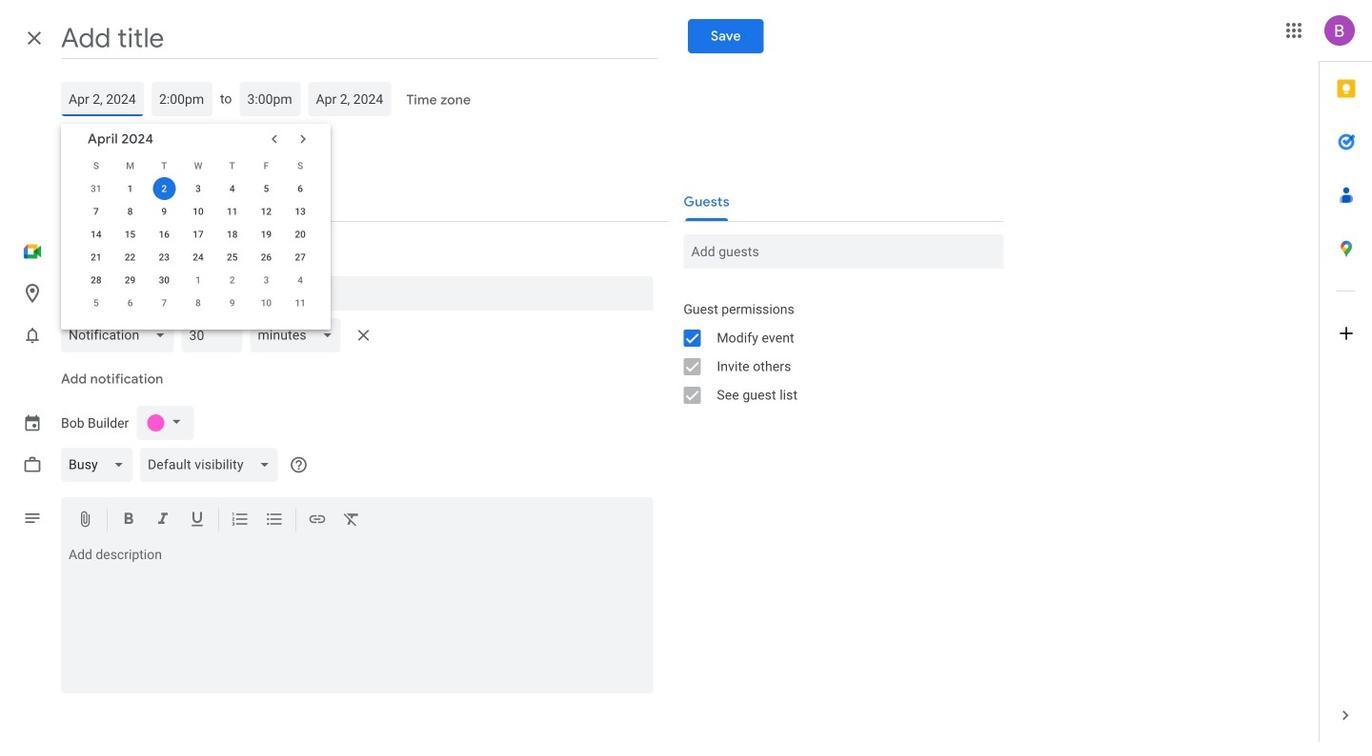 Task type: vqa. For each thing, say whether or not it's contained in the screenshot.
May 6 element
yes



Task type: locate. For each thing, give the bounding box(es) containing it.
18 element
[[221, 223, 244, 246]]

End date text field
[[316, 82, 384, 116]]

row group
[[79, 177, 317, 315]]

may 1 element
[[187, 269, 210, 292]]

may 11 element
[[289, 292, 312, 315]]

20 element
[[289, 223, 312, 246]]

3 row from the top
[[79, 200, 317, 223]]

italic image
[[153, 510, 173, 532]]

None field
[[61, 313, 181, 358], [250, 313, 349, 358], [61, 442, 140, 488], [140, 442, 285, 488], [61, 313, 181, 358], [250, 313, 349, 358], [61, 442, 140, 488], [140, 442, 285, 488]]

may 5 element
[[85, 292, 108, 315]]

4 element
[[221, 177, 244, 200]]

tab list
[[1320, 62, 1373, 689]]

formatting options toolbar
[[61, 498, 653, 544]]

row
[[79, 154, 317, 177], [79, 177, 317, 200], [79, 200, 317, 223], [79, 223, 317, 246], [79, 246, 317, 269], [79, 269, 317, 292], [79, 292, 317, 315]]

30 element
[[153, 269, 176, 292]]

may 10 element
[[255, 292, 278, 315]]

3 element
[[187, 177, 210, 200]]

may 6 element
[[119, 292, 142, 315]]

13 element
[[289, 200, 312, 223]]

24 element
[[187, 246, 210, 269]]

bold image
[[119, 510, 138, 532]]

group
[[668, 295, 1004, 410]]

april 2024 grid
[[79, 154, 317, 315]]

21 element
[[85, 246, 108, 269]]

Guests text field
[[691, 234, 996, 269]]

7 row from the top
[[79, 292, 317, 315]]

9 element
[[153, 200, 176, 223]]

cell
[[147, 177, 181, 200]]

numbered list image
[[231, 510, 250, 532]]

10 element
[[187, 200, 210, 223]]

8 element
[[119, 200, 142, 223]]

Add location text field
[[69, 276, 646, 311]]

insert link image
[[308, 510, 327, 532]]

Title text field
[[61, 17, 658, 59]]

2, today element
[[153, 177, 176, 200]]



Task type: describe. For each thing, give the bounding box(es) containing it.
25 element
[[221, 246, 244, 269]]

14 element
[[85, 223, 108, 246]]

may 2 element
[[221, 269, 244, 292]]

11 element
[[221, 200, 244, 223]]

may 8 element
[[187, 292, 210, 315]]

26 element
[[255, 246, 278, 269]]

may 3 element
[[255, 269, 278, 292]]

1 row from the top
[[79, 154, 317, 177]]

1 element
[[119, 177, 142, 200]]

22 element
[[119, 246, 142, 269]]

Minutes in advance for notification number field
[[189, 318, 235, 353]]

16 element
[[153, 223, 176, 246]]

29 element
[[119, 269, 142, 292]]

30 minutes before element
[[61, 313, 379, 358]]

7 element
[[85, 200, 108, 223]]

End time text field
[[247, 82, 293, 116]]

5 row from the top
[[79, 246, 317, 269]]

2 row from the top
[[79, 177, 317, 200]]

bulleted list image
[[265, 510, 284, 532]]

6 row from the top
[[79, 269, 317, 292]]

Start date text field
[[69, 82, 136, 116]]

27 element
[[289, 246, 312, 269]]

may 4 element
[[289, 269, 312, 292]]

12 element
[[255, 200, 278, 223]]

cell inside april 2024 grid
[[147, 177, 181, 200]]

23 element
[[153, 246, 176, 269]]

remove formatting image
[[342, 510, 361, 532]]

6 element
[[289, 177, 312, 200]]

march 31 element
[[85, 177, 108, 200]]

17 element
[[187, 223, 210, 246]]

28 element
[[85, 269, 108, 292]]

may 9 element
[[221, 292, 244, 315]]

Description text field
[[61, 547, 653, 690]]

5 element
[[255, 177, 278, 200]]

15 element
[[119, 223, 142, 246]]

4 row from the top
[[79, 223, 317, 246]]

may 7 element
[[153, 292, 176, 315]]

underline image
[[188, 510, 207, 532]]

Start time text field
[[159, 82, 205, 116]]

19 element
[[255, 223, 278, 246]]



